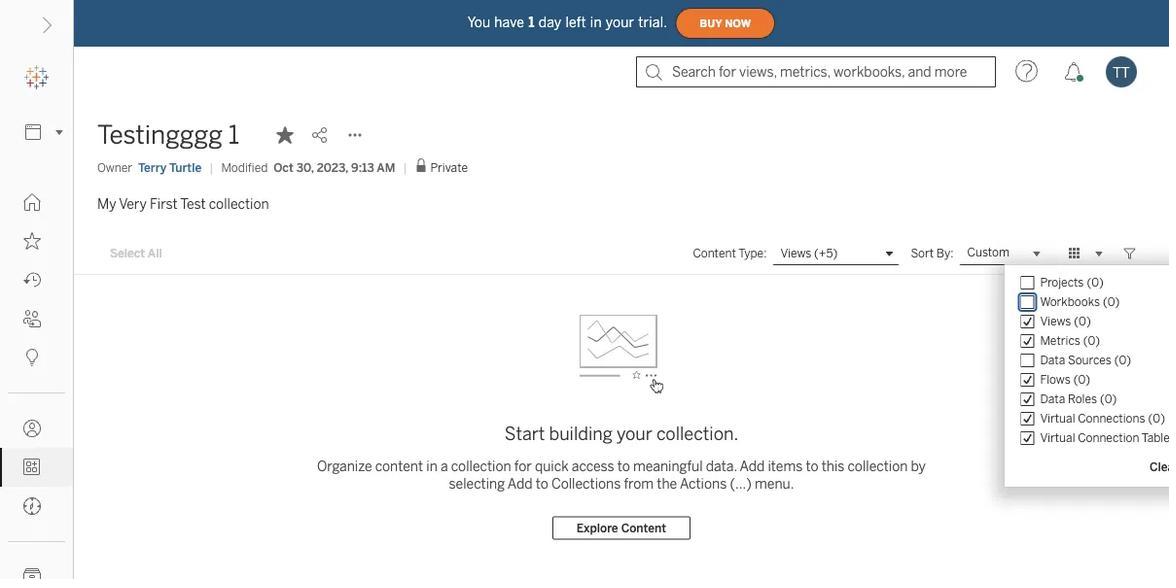 Task type: describe. For each thing, give the bounding box(es) containing it.
metrics
[[1040, 334, 1080, 348]]

explore
[[577, 522, 618, 536]]

select all
[[110, 247, 162, 261]]

0 up connections
[[1105, 392, 1112, 407]]

quick
[[535, 459, 569, 475]]

select
[[110, 247, 145, 261]]

2 horizontal spatial collection
[[848, 459, 908, 475]]

terry
[[138, 160, 167, 175]]

sources
[[1068, 354, 1112, 368]]

you
[[468, 14, 491, 30]]

content type: group
[[1013, 273, 1169, 448]]

1 | from the left
[[209, 160, 213, 175]]

1 vertical spatial add
[[508, 477, 533, 493]]

0 up roles at the right of the page
[[1078, 373, 1086, 387]]

( right roles at the right of the page
[[1100, 392, 1105, 407]]

0 vertical spatial in
[[590, 14, 602, 30]]

the
[[657, 477, 677, 493]]

organize content in a collection for quick access to meaningful data. add items to this collection by selecting add to collections from the actions (...) menu.
[[317, 459, 926, 493]]

2023,
[[317, 160, 348, 175]]

in inside organize content in a collection for quick access to meaningful data. add items to this collection by selecting add to collections from the actions (...) menu.
[[426, 459, 438, 475]]

workbooks
[[1040, 295, 1100, 309]]

( right the sources
[[1114, 354, 1119, 368]]

2 horizontal spatial to
[[806, 459, 819, 475]]

testingggg 1
[[97, 120, 239, 150]]

views (+5)
[[781, 247, 838, 261]]

connection
[[1078, 431, 1139, 445]]

trial.
[[638, 14, 668, 30]]

0 vertical spatial your
[[606, 14, 634, 30]]

0 horizontal spatial to
[[536, 477, 548, 493]]

views inside 'projects ( 0 ) workbooks ( 0 ) views ( 0 ) metrics ( 0 ) data sources ( 0 ) flows ( 0 ) data roles ( 0 ) virtual connections ( 0 ) virtual connection table'
[[1040, 315, 1071, 329]]

) up the sources
[[1096, 334, 1100, 348]]

30,
[[296, 160, 314, 175]]

test
[[180, 196, 206, 212]]

( right flows
[[1074, 373, 1078, 387]]

1 horizontal spatial to
[[617, 459, 630, 475]]

custom button
[[960, 242, 1047, 266]]

my very first test collection
[[97, 196, 269, 212]]

( up the sources
[[1083, 334, 1088, 348]]

start building your collection.
[[505, 424, 739, 445]]

) right 'workbooks'
[[1115, 295, 1120, 309]]

owner terry turtle | modified oct 30, 2023, 9:13 am |
[[97, 160, 407, 175]]

2 data from the top
[[1040, 392, 1065, 407]]

first
[[150, 196, 178, 212]]

) up 'workbooks'
[[1099, 276, 1104, 290]]

table
[[1142, 431, 1169, 445]]

you have 1 day left in your trial.
[[468, 14, 668, 30]]

this
[[822, 459, 845, 475]]

explore content button
[[552, 517, 691, 540]]

very
[[119, 196, 147, 212]]

left
[[566, 14, 586, 30]]

9:13
[[351, 160, 374, 175]]

sort
[[911, 247, 934, 261]]

) down the sources
[[1086, 373, 1091, 387]]

explore content
[[577, 522, 666, 536]]

) up table
[[1161, 412, 1165, 426]]

Search for views, metrics, workbooks, and more text field
[[636, 56, 996, 88]]

1 virtual from the top
[[1040, 412, 1075, 426]]

navigation panel element
[[0, 58, 73, 580]]

testingggg
[[97, 120, 223, 150]]

owner
[[97, 160, 132, 175]]

0 vertical spatial add
[[740, 459, 765, 475]]

(+5)
[[814, 247, 838, 261]]

projects ( 0 ) workbooks ( 0 ) views ( 0 ) metrics ( 0 ) data sources ( 0 ) flows ( 0 ) data roles ( 0 ) virtual connections ( 0 ) virtual connection table
[[1040, 276, 1169, 445]]

custom
[[967, 246, 1010, 260]]

clea
[[1150, 461, 1169, 475]]

buy now
[[700, 17, 751, 29]]

start
[[505, 424, 545, 445]]

main navigation. press the up and down arrow keys to access links. element
[[0, 183, 73, 580]]

selecting
[[449, 477, 505, 493]]



Task type: vqa. For each thing, say whether or not it's contained in the screenshot.
rightmost Content
yes



Task type: locate. For each thing, give the bounding box(es) containing it.
| right turtle
[[209, 160, 213, 175]]

meaningful
[[633, 459, 703, 475]]

) up connections
[[1112, 392, 1117, 407]]

content
[[375, 459, 423, 475]]

0 horizontal spatial in
[[426, 459, 438, 475]]

data up flows
[[1040, 354, 1065, 368]]

0 vertical spatial data
[[1040, 354, 1065, 368]]

1 vertical spatial data
[[1040, 392, 1065, 407]]

organize
[[317, 459, 372, 475]]

1 up modified
[[228, 120, 239, 150]]

content left type:
[[693, 247, 736, 261]]

( right projects
[[1087, 276, 1092, 290]]

to up from
[[617, 459, 630, 475]]

turtle
[[169, 160, 202, 175]]

1
[[528, 14, 535, 30], [228, 120, 239, 150]]

add
[[740, 459, 765, 475], [508, 477, 533, 493]]

1 vertical spatial 1
[[228, 120, 239, 150]]

(
[[1087, 276, 1092, 290], [1103, 295, 1108, 309], [1074, 315, 1079, 329], [1083, 334, 1088, 348], [1114, 354, 1119, 368], [1074, 373, 1078, 387], [1100, 392, 1105, 407], [1148, 412, 1153, 426]]

projects
[[1040, 276, 1084, 290]]

0
[[1092, 276, 1099, 290], [1108, 295, 1115, 309], [1079, 315, 1086, 329], [1088, 334, 1096, 348], [1119, 354, 1127, 368], [1078, 373, 1086, 387], [1105, 392, 1112, 407], [1153, 412, 1161, 426]]

add down for
[[508, 477, 533, 493]]

1 horizontal spatial in
[[590, 14, 602, 30]]

oct
[[274, 160, 294, 175]]

0 vertical spatial content
[[693, 247, 736, 261]]

collection for a
[[451, 459, 511, 475]]

menu.
[[755, 477, 794, 493]]

collection up selecting
[[451, 459, 511, 475]]

your left trial.
[[606, 14, 634, 30]]

views
[[781, 247, 812, 261], [1040, 315, 1071, 329]]

items
[[768, 459, 803, 475]]

by
[[911, 459, 926, 475]]

content type:
[[693, 247, 767, 261]]

1 horizontal spatial content
[[693, 247, 736, 261]]

collection
[[209, 196, 269, 212], [451, 459, 511, 475], [848, 459, 908, 475]]

roles
[[1068, 392, 1097, 407]]

flows
[[1040, 373, 1071, 387]]

collection down modified
[[209, 196, 269, 212]]

day
[[539, 14, 562, 30]]

1 horizontal spatial add
[[740, 459, 765, 475]]

in right left
[[590, 14, 602, 30]]

add up (...) in the right bottom of the page
[[740, 459, 765, 475]]

1 vertical spatial views
[[1040, 315, 1071, 329]]

0 horizontal spatial add
[[508, 477, 533, 493]]

0 up 'workbooks'
[[1092, 276, 1099, 290]]

content inside button
[[621, 522, 666, 536]]

views (+5) button
[[773, 242, 899, 266]]

a
[[441, 459, 448, 475]]

collections
[[552, 477, 621, 493]]

data down flows
[[1040, 392, 1065, 407]]

buy
[[700, 17, 722, 29]]

views inside dropdown button
[[781, 247, 812, 261]]

in
[[590, 14, 602, 30], [426, 459, 438, 475]]

buy now button
[[675, 8, 775, 39]]

my
[[97, 196, 116, 212]]

2 | from the left
[[403, 160, 407, 175]]

type:
[[738, 247, 767, 261]]

clea button
[[1126, 456, 1169, 480]]

1 vertical spatial in
[[426, 459, 438, 475]]

sort by:
[[911, 247, 954, 261]]

0 up the sources
[[1088, 334, 1096, 348]]

for
[[514, 459, 532, 475]]

your up organize content in a collection for quick access to meaningful data. add items to this collection by selecting add to collections from the actions (...) menu. at bottom
[[617, 424, 653, 445]]

all
[[148, 247, 162, 261]]

data
[[1040, 354, 1065, 368], [1040, 392, 1065, 407]]

0 horizontal spatial |
[[209, 160, 213, 175]]

collection.
[[656, 424, 739, 445]]

to
[[617, 459, 630, 475], [806, 459, 819, 475], [536, 477, 548, 493]]

0 right the sources
[[1119, 354, 1127, 368]]

to down quick
[[536, 477, 548, 493]]

from
[[624, 477, 654, 493]]

modified
[[221, 160, 268, 175]]

1 horizontal spatial views
[[1040, 315, 1071, 329]]

( right 'workbooks'
[[1103, 295, 1108, 309]]

in left a
[[426, 459, 438, 475]]

) down 'workbooks'
[[1086, 315, 1091, 329]]

content down from
[[621, 522, 666, 536]]

0 horizontal spatial collection
[[209, 196, 269, 212]]

grid view image
[[1066, 245, 1084, 263]]

1 vertical spatial content
[[621, 522, 666, 536]]

to left this
[[806, 459, 819, 475]]

0 vertical spatial views
[[781, 247, 812, 261]]

0 horizontal spatial content
[[621, 522, 666, 536]]

( up table
[[1148, 412, 1153, 426]]

1 data from the top
[[1040, 354, 1065, 368]]

|
[[209, 160, 213, 175], [403, 160, 407, 175]]

collection for test
[[209, 196, 269, 212]]

0 horizontal spatial 1
[[228, 120, 239, 150]]

building
[[549, 424, 613, 445]]

1 horizontal spatial |
[[403, 160, 407, 175]]

1 vertical spatial virtual
[[1040, 431, 1075, 445]]

select all button
[[97, 242, 175, 266]]

collection left by
[[848, 459, 908, 475]]

private
[[431, 161, 468, 175]]

1 left day
[[528, 14, 535, 30]]

content
[[693, 247, 736, 261], [621, 522, 666, 536]]

| right am
[[403, 160, 407, 175]]

0 vertical spatial 1
[[528, 14, 535, 30]]

0 horizontal spatial views
[[781, 247, 812, 261]]

views left the (+5)
[[781, 247, 812, 261]]

terry turtle link
[[138, 159, 202, 177]]

access
[[572, 459, 614, 475]]

) right the sources
[[1127, 354, 1131, 368]]

have
[[494, 14, 524, 30]]

0 right 'workbooks'
[[1108, 295, 1115, 309]]

actions
[[680, 477, 727, 493]]

)
[[1099, 276, 1104, 290], [1115, 295, 1120, 309], [1086, 315, 1091, 329], [1096, 334, 1100, 348], [1127, 354, 1131, 368], [1086, 373, 1091, 387], [1112, 392, 1117, 407], [1161, 412, 1165, 426]]

am
[[377, 160, 395, 175]]

your
[[606, 14, 634, 30], [617, 424, 653, 445]]

views up metrics
[[1040, 315, 1071, 329]]

2 virtual from the top
[[1040, 431, 1075, 445]]

0 down 'workbooks'
[[1079, 315, 1086, 329]]

data.
[[706, 459, 737, 475]]

0 up table
[[1153, 412, 1161, 426]]

1 vertical spatial your
[[617, 424, 653, 445]]

virtual
[[1040, 412, 1075, 426], [1040, 431, 1075, 445]]

1 horizontal spatial collection
[[451, 459, 511, 475]]

(...)
[[730, 477, 752, 493]]

1 horizontal spatial 1
[[528, 14, 535, 30]]

connections
[[1078, 412, 1145, 426]]

now
[[725, 17, 751, 29]]

by:
[[937, 247, 954, 261]]

( down 'workbooks'
[[1074, 315, 1079, 329]]

0 vertical spatial virtual
[[1040, 412, 1075, 426]]



